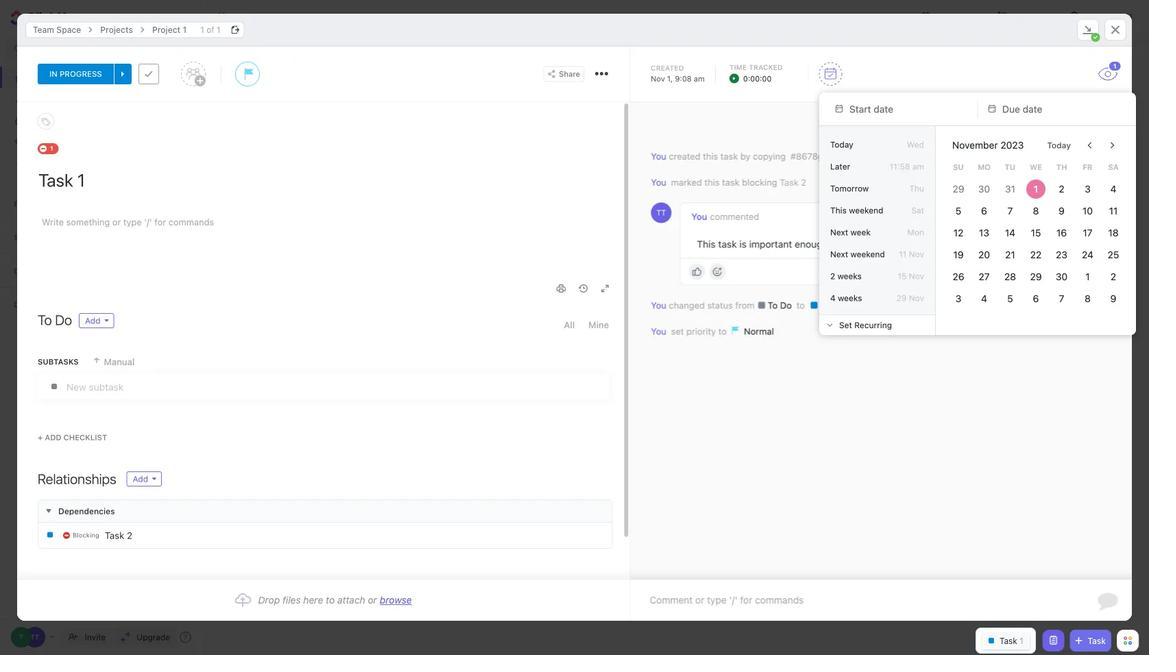 Task type: locate. For each thing, give the bounding box(es) containing it.
1 horizontal spatial am
[[913, 162, 924, 171]]

all
[[700, 373, 713, 389]]

1 vertical spatial next
[[830, 250, 848, 259]]

27 mins for you marked this task blocking task 2
[[1084, 178, 1112, 187]]

of
[[207, 25, 214, 35]]

to left do
[[768, 300, 778, 311]]

0 vertical spatial am
[[694, 74, 705, 83]]

Due date text field
[[1003, 103, 1111, 115]]

6 down 22 on the top of the page
[[1033, 293, 1039, 304]]

do
[[780, 300, 792, 311]]

you for have
[[604, 399, 621, 411]]

15 for 15 nov
[[898, 272, 907, 281]]

next weekend
[[830, 250, 885, 259]]

1 ‎task from the left
[[255, 92, 274, 103]]

am right 9:08
[[694, 74, 705, 83]]

1 horizontal spatial 30
[[1056, 271, 1068, 283]]

18
[[1109, 227, 1119, 239]]

trending
[[694, 53, 758, 72]]

20 mins
[[1083, 328, 1112, 336]]

you
[[651, 151, 666, 161], [651, 177, 666, 188], [691, 211, 707, 222], [651, 300, 669, 311], [651, 326, 669, 337], [604, 399, 621, 411]]

weekend
[[849, 206, 884, 215], [851, 250, 885, 259]]

can
[[1067, 92, 1082, 103]]

4 right in
[[830, 294, 836, 303]]

this right marked
[[705, 177, 720, 188]]

‎task for 1st ‎task 1 "link" from right
[[717, 92, 736, 103]]

9 up 20 mins
[[1111, 293, 1117, 304]]

lineup
[[232, 53, 284, 72]]

this for created
[[703, 151, 718, 161]]

1 horizontal spatial home
[[218, 11, 245, 22]]

27 mins for you commented
[[1075, 212, 1103, 221]]

‎task down the lineup
[[255, 92, 274, 103]]

1 vertical spatial 9
[[1111, 293, 1117, 304]]

1 horizontal spatial 6
[[1033, 293, 1039, 304]]

‎task down time
[[717, 92, 736, 103]]

nov down 11 nov on the right of page
[[909, 272, 924, 281]]

this down you commented on the right
[[697, 239, 716, 250]]

time tracked
[[730, 63, 783, 71]]

1 horizontal spatial task 2
[[861, 92, 888, 103]]

1 vertical spatial this
[[697, 239, 716, 250]]

agenda
[[1012, 12, 1042, 21]]

drop
[[258, 595, 280, 606]]

14
[[1005, 227, 1016, 239]]

favorites button
[[0, 187, 207, 220]]

0 vertical spatial weekend
[[849, 206, 884, 215]]

27 up 17
[[1075, 212, 1084, 221]]

task left is at right
[[718, 239, 737, 250]]

2023
[[1001, 140, 1024, 151]]

0 horizontal spatial 11
[[899, 250, 907, 259]]

2 vertical spatial 29
[[897, 294, 907, 303]]

27 down fr
[[1084, 178, 1093, 187]]

8 down reply
[[1085, 293, 1091, 304]]

mon
[[908, 228, 924, 237]]

today up the th
[[1047, 141, 1071, 150]]

26 for 26
[[953, 271, 964, 283]]

1 vertical spatial 27 mins
[[1075, 212, 1103, 221]]

1 vertical spatial 5
[[1007, 293, 1013, 304]]

task for blocking
[[722, 177, 740, 188]]

1 down we
[[1034, 183, 1038, 195]]

1 up the show less
[[50, 145, 53, 152]]

0 horizontal spatial ‎task 1 link
[[232, 84, 371, 110]]

1 horizontal spatial 29
[[953, 183, 964, 195]]

2 weeks
[[830, 272, 862, 281]]

2 vertical spatial task 2 link
[[63, 524, 578, 548]]

0 vertical spatial 27
[[1084, 178, 1093, 187]]

0 horizontal spatial home
[[34, 72, 59, 83]]

1 vertical spatial task 2
[[105, 530, 132, 541]]

task 2 up start date text box
[[861, 92, 888, 103]]

project 1 link
[[145, 22, 194, 38]]

1 horizontal spatial this
[[830, 206, 847, 215]]

0 horizontal spatial today
[[830, 140, 854, 149]]

am inside created nov 1, 9:08 am
[[694, 74, 705, 83]]

1 vertical spatial weeks
[[838, 294, 862, 303]]

1 horizontal spatial ‎task
[[717, 92, 736, 103]]

20 down 13
[[979, 249, 990, 261]]

weeks up 4 weeks
[[838, 272, 862, 281]]

this inside dialog
[[697, 239, 716, 250]]

pulse link
[[0, 110, 207, 132]]

1 vertical spatial 26
[[1083, 301, 1093, 310]]

today button
[[1039, 134, 1079, 156]]

1 horizontal spatial 15
[[1031, 227, 1041, 239]]

have left "no"
[[623, 399, 644, 411]]

2 ‎task from the left
[[717, 92, 736, 103]]

0 vertical spatial 7
[[1008, 205, 1013, 217]]

2 vertical spatial task
[[718, 239, 737, 250]]

created
[[651, 64, 684, 72]]

‎task 1 down time
[[717, 92, 743, 103]]

1 horizontal spatial have
[[889, 151, 910, 161]]

1 ‎task 1 link from the left
[[232, 84, 371, 110]]

0 vertical spatial home
[[218, 11, 245, 22]]

or
[[368, 595, 377, 606]]

29 down 22 on the top of the page
[[1030, 271, 1042, 283]]

0 horizontal spatial ‎task
[[255, 92, 274, 103]]

‎task 1 for 1st ‎task 1 "link"
[[255, 92, 281, 103]]

task 2 link down you created this task by copying #8678g9yjz (you don't have access)
[[780, 177, 806, 188]]

0 horizontal spatial 26
[[953, 271, 964, 283]]

1 vertical spatial 27
[[1075, 212, 1084, 221]]

0 vertical spatial this
[[703, 151, 718, 161]]

5 down 28
[[1007, 293, 1013, 304]]

15
[[1031, 227, 1041, 239], [898, 272, 907, 281]]

0 vertical spatial task 2
[[861, 92, 888, 103]]

0 vertical spatial 3
[[1085, 183, 1091, 195]]

6
[[981, 205, 987, 217], [1033, 293, 1039, 304]]

1 vertical spatial 15
[[898, 272, 907, 281]]

0 vertical spatial task
[[721, 151, 738, 161]]

this for marked
[[705, 177, 720, 188]]

task locations element
[[17, 13, 1132, 47]]

weeks
[[838, 272, 862, 281], [838, 294, 862, 303]]

0 vertical spatial next
[[830, 228, 848, 237]]

this down tomorrow
[[830, 206, 847, 215]]

5
[[956, 205, 962, 217], [1007, 293, 1013, 304]]

0 vertical spatial 30
[[979, 183, 990, 195]]

30 down 23
[[1056, 271, 1068, 283]]

(you
[[843, 151, 862, 161]]

4 down 13
[[981, 293, 988, 304]]

0 horizontal spatial 7
[[1008, 205, 1013, 217]]

24
[[1082, 249, 1094, 261]]

0 vertical spatial 11
[[1109, 205, 1118, 217]]

0 vertical spatial 20
[[979, 249, 990, 261]]

11 up 15 nov
[[899, 250, 907, 259]]

next up 2 weeks
[[830, 250, 848, 259]]

1 horizontal spatial ‎task 1
[[717, 92, 743, 103]]

1 next from the top
[[830, 228, 848, 237]]

4 weeks
[[830, 294, 862, 303]]

16
[[1057, 227, 1067, 239]]

11 nov
[[899, 250, 924, 259]]

nov for 11 nov
[[909, 250, 924, 259]]

commented
[[710, 211, 759, 222]]

1 vertical spatial 7
[[1059, 293, 1065, 304]]

0 horizontal spatial task 2 link
[[63, 524, 578, 548]]

‎task 1 down the lineup
[[255, 92, 281, 103]]

dialog
[[17, 13, 1132, 621]]

project
[[152, 25, 180, 35]]

to do
[[38, 312, 72, 328]]

29 down su
[[953, 183, 964, 195]]

task
[[721, 151, 738, 161], [722, 177, 740, 188], [718, 239, 737, 250]]

fr
[[1083, 163, 1093, 172]]

relationships
[[38, 471, 116, 487]]

0 horizontal spatial 5
[[956, 205, 962, 217]]

nov inside created nov 1, 9:08 am
[[651, 74, 665, 83]]

27 mins
[[1084, 178, 1112, 187], [1075, 212, 1103, 221]]

‎task 1 link down the (1)
[[232, 84, 371, 110]]

27 left 28
[[979, 271, 990, 283]]

next for next week
[[830, 228, 848, 237]]

1 vertical spatial 6
[[1033, 293, 1039, 304]]

0 vertical spatial 15
[[1031, 227, 1041, 239]]

9 up 16
[[1059, 205, 1065, 217]]

11 for 11
[[1109, 205, 1118, 217]]

0 vertical spatial 9
[[1059, 205, 1065, 217]]

1 vertical spatial have
[[623, 399, 644, 411]]

leftover
[[1005, 92, 1039, 103]]

1 vertical spatial 30
[[1056, 271, 1068, 283]]

team space link
[[26, 22, 88, 38]]

15 up 29 nov
[[898, 272, 907, 281]]

weekend for next weekend
[[851, 250, 885, 259]]

wed
[[907, 140, 924, 149]]

+ add checklist
[[38, 433, 107, 442]]

task 2 down dependencies at the left of page
[[105, 530, 132, 541]]

this
[[830, 206, 847, 215], [697, 239, 716, 250]]

time
[[730, 63, 747, 71]]

today up '(you'
[[830, 140, 854, 149]]

to
[[38, 312, 52, 328]]

3 down 19
[[956, 293, 962, 304]]

nov down mon
[[909, 250, 924, 259]]

0 horizontal spatial am
[[694, 74, 705, 83]]

1
[[183, 25, 187, 35], [200, 25, 204, 35], [217, 25, 221, 35], [277, 92, 281, 103], [739, 92, 743, 103], [50, 145, 53, 152], [1034, 183, 1038, 195], [1086, 271, 1090, 283]]

0 horizontal spatial 4
[[830, 294, 836, 303]]

task 2 link up wed
[[838, 84, 978, 110]]

1 ‎task 1 from the left
[[255, 92, 281, 103]]

1 horizontal spatial today
[[1047, 141, 1071, 150]]

next for next weekend
[[830, 250, 848, 259]]

0 horizontal spatial 30
[[979, 183, 990, 195]]

0 horizontal spatial task 2
[[105, 530, 132, 541]]

1 horizontal spatial 26
[[1083, 301, 1093, 310]]

task body element
[[17, 102, 630, 580]]

task left blocking
[[722, 177, 740, 188]]

0 horizontal spatial 8
[[1033, 205, 1039, 217]]

20 down 26 mins
[[1083, 328, 1093, 336]]

nov
[[651, 74, 665, 83], [909, 250, 924, 259], [909, 272, 924, 281], [909, 294, 924, 303]]

nov for created nov 1, 9:08 am
[[651, 74, 665, 83]]

15 up 22 on the top of the page
[[1031, 227, 1041, 239]]

0 vertical spatial weeks
[[838, 272, 862, 281]]

1 horizontal spatial ‎task 1 link
[[694, 84, 834, 110]]

26 for 26 mins
[[1083, 301, 1093, 310]]

weekend up week at the right
[[849, 206, 884, 215]]

leftover tasks can be done today link
[[982, 84, 1144, 110]]

progress
[[830, 300, 867, 311]]

weeks for 4 weeks
[[838, 294, 862, 303]]

0 vertical spatial 6
[[981, 205, 987, 217]]

1 vertical spatial 20
[[1083, 328, 1093, 336]]

27 for you commented
[[1075, 212, 1084, 221]]

0 horizontal spatial this
[[697, 239, 716, 250]]

created nov 1, 9:08 am
[[651, 64, 705, 83]]

26 up 20 mins
[[1083, 301, 1093, 310]]

normal
[[742, 326, 774, 337]]

1 vertical spatial 29
[[1030, 271, 1042, 283]]

do
[[55, 312, 72, 328]]

home up the 1 of 1
[[218, 11, 245, 22]]

tracked
[[749, 63, 783, 71]]

1 down the lineup
[[277, 92, 281, 103]]

task left by
[[721, 151, 738, 161]]

2 ‎task 1 from the left
[[717, 92, 743, 103]]

mins
[[1095, 152, 1112, 161], [1095, 178, 1112, 187], [1086, 212, 1103, 221], [1095, 301, 1112, 310], [1095, 328, 1112, 336]]

home
[[218, 11, 245, 22], [34, 72, 59, 83]]

this right "created"
[[703, 151, 718, 161]]

8 down we
[[1033, 205, 1039, 217]]

1 vertical spatial weekend
[[851, 250, 885, 259]]

0 vertical spatial 29
[[953, 183, 964, 195]]

0 vertical spatial 26
[[953, 271, 964, 283]]

30
[[979, 183, 990, 195], [1056, 271, 1068, 283]]

7 down the 31
[[1008, 205, 1013, 217]]

26
[[953, 271, 964, 283], [1083, 301, 1093, 310]]

this for this task is important enough as well
[[697, 239, 716, 250]]

1 vertical spatial this
[[705, 177, 720, 188]]

home up notifications
[[34, 72, 59, 83]]

0 horizontal spatial 15
[[898, 272, 907, 281]]

1 vertical spatial task
[[722, 177, 740, 188]]

weekend for this weekend
[[849, 206, 884, 215]]

important
[[749, 239, 792, 250]]

27 mins up 17
[[1075, 212, 1103, 221]]

today
[[1121, 92, 1144, 103]]

nov for 15 nov
[[909, 272, 924, 281]]

mins down sa
[[1095, 178, 1112, 187]]

have up 11:58 in the top right of the page
[[889, 151, 910, 161]]

team space
[[33, 25, 81, 35]]

30 down mo
[[979, 183, 990, 195]]

(3)
[[761, 57, 774, 68]]

weekend down week at the right
[[851, 250, 885, 259]]

task 2 link up here
[[63, 524, 578, 548]]

1 vertical spatial task 2 link
[[780, 177, 806, 188]]

am down access)
[[913, 162, 924, 171]]

next
[[830, 228, 848, 237], [830, 250, 848, 259]]

3 up 10 on the right of the page
[[1085, 183, 1091, 195]]

0 horizontal spatial 6
[[981, 205, 987, 217]]

5 up 12
[[956, 205, 962, 217]]

1 vertical spatial 8
[[1085, 293, 1091, 304]]

11 up 18
[[1109, 205, 1118, 217]]

2 inside task body element
[[127, 530, 132, 541]]

1 horizontal spatial 3
[[1085, 183, 1091, 195]]

set
[[839, 321, 852, 330]]

1 down time
[[739, 92, 743, 103]]

31
[[1005, 183, 1015, 195]]

don't
[[864, 151, 887, 161]]

tt
[[656, 208, 666, 217]]

0 horizontal spatial ‎task 1
[[255, 92, 281, 103]]

1 horizontal spatial 20
[[1083, 328, 1093, 336]]

home inside home link
[[34, 72, 59, 83]]

25
[[1108, 249, 1120, 261]]

9
[[1059, 205, 1065, 217], [1111, 293, 1117, 304]]

0 horizontal spatial 20
[[979, 249, 990, 261]]

changed
[[669, 300, 705, 311]]

nov left 1,
[[651, 74, 665, 83]]

pulse
[[34, 116, 57, 127]]

you have no assigned comments
[[604, 399, 749, 411]]

4 down sa
[[1111, 183, 1117, 195]]

mins up sa
[[1095, 152, 1112, 161]]

projects link
[[93, 22, 140, 38]]

7 left 26 mins
[[1059, 293, 1065, 304]]

changed status from
[[669, 300, 757, 311]]

‎task 1 link down tracked
[[694, 84, 834, 110]]

1 horizontal spatial 8
[[1085, 293, 1091, 304]]

27 mins down fr
[[1084, 178, 1112, 187]]

to right priority
[[718, 326, 727, 337]]

0 vertical spatial this
[[830, 206, 847, 215]]

20 for 20 mins
[[1083, 328, 1093, 336]]

1 vertical spatial 3
[[956, 293, 962, 304]]

nov down 15 nov
[[909, 294, 924, 303]]

11 for 11 nov
[[899, 250, 907, 259]]

2 next from the top
[[830, 250, 848, 259]]

19
[[953, 249, 964, 261]]

‎task 1 link
[[232, 84, 371, 110], [694, 84, 834, 110]]

29 down 15 nov
[[897, 294, 907, 303]]

26 down 19
[[953, 271, 964, 283]]

nov for 29 nov
[[909, 294, 924, 303]]

done
[[1098, 92, 1119, 103]]

weeks down 2 weeks
[[838, 294, 862, 303]]

29
[[953, 183, 964, 195], [1030, 271, 1042, 283], [897, 294, 907, 303]]

enough
[[795, 239, 828, 250]]

mins up 17
[[1086, 212, 1103, 221]]

0 vertical spatial 27 mins
[[1084, 178, 1112, 187]]

0 horizontal spatial have
[[623, 399, 644, 411]]

1 vertical spatial 11
[[899, 250, 907, 259]]

6 up 13
[[981, 205, 987, 217]]

1 vertical spatial home
[[34, 72, 59, 83]]

7
[[1008, 205, 1013, 217], [1059, 293, 1065, 304]]

next up as
[[830, 228, 848, 237]]



Task type: describe. For each thing, give the bounding box(es) containing it.
created
[[669, 151, 701, 161]]

share
[[559, 70, 580, 79]]

you for commented
[[691, 211, 707, 222]]

you for created
[[651, 151, 666, 161]]

docs
[[14, 300, 37, 309]]

‎task for 1st ‎task 1 "link"
[[255, 92, 274, 103]]

1 horizontal spatial 9
[[1111, 293, 1117, 304]]

trending (3)
[[694, 53, 774, 72]]

no
[[647, 399, 658, 411]]

you marked this task blocking task 2
[[651, 177, 806, 188]]

invite
[[85, 633, 106, 643]]

share button
[[543, 66, 584, 82]]

copying
[[753, 151, 786, 161]]

access)
[[913, 151, 946, 161]]

21
[[1005, 249, 1015, 261]]

0 vertical spatial 5
[[956, 205, 962, 217]]

28
[[1004, 271, 1016, 283]]

17
[[1083, 227, 1093, 239]]

27 for you marked this task blocking task 2
[[1084, 178, 1093, 187]]

sat
[[912, 206, 924, 215]]

0 horizontal spatial 29
[[897, 294, 907, 303]]

0 horizontal spatial 3
[[956, 293, 962, 304]]

New subtask text field
[[67, 374, 608, 399]]

show
[[34, 160, 57, 170]]

later
[[830, 162, 850, 171]]

to do
[[765, 300, 794, 311]]

29 nov
[[897, 294, 924, 303]]

0 vertical spatial have
[[889, 151, 910, 161]]

mins for you created this task by copying #8678g9yjz (you don't have access)
[[1095, 152, 1112, 161]]

this weekend
[[830, 206, 884, 215]]

1 inside task body element
[[50, 145, 53, 152]]

we
[[1030, 163, 1042, 172]]

20 for 20
[[979, 249, 990, 261]]

you created this task by copying #8678g9yjz (you don't have access)
[[651, 151, 946, 161]]

space
[[56, 25, 81, 35]]

1 of 1
[[200, 25, 221, 35]]

Edit task name text field
[[38, 169, 609, 192]]

0 vertical spatial 8
[[1033, 205, 1039, 217]]

by
[[740, 151, 751, 161]]

status
[[707, 300, 733, 311]]

11:58
[[890, 162, 910, 171]]

2 vertical spatial 27
[[979, 271, 990, 283]]

favorites
[[14, 200, 59, 208]]

1 right of
[[217, 25, 221, 35]]

1,
[[667, 74, 673, 83]]

(1)
[[305, 56, 317, 68]]

upgrade
[[137, 633, 170, 643]]

12
[[954, 227, 964, 239]]

be
[[1085, 92, 1095, 103]]

task inside task body element
[[105, 530, 124, 541]]

mins down 26 mins
[[1095, 328, 1112, 336]]

#8678g9yjz
[[791, 151, 840, 161]]

1 horizontal spatial 7
[[1059, 293, 1065, 304]]

this task is important enough as well
[[697, 239, 861, 250]]

from
[[735, 300, 755, 311]]

browse link
[[380, 595, 412, 606]]

upgrade link
[[115, 628, 176, 647]]

10
[[1083, 205, 1093, 217]]

goals
[[34, 138, 58, 148]]

is
[[739, 239, 747, 250]]

dialog containing to do
[[17, 13, 1132, 621]]

you're
[[660, 373, 697, 389]]

15 for 15
[[1031, 227, 1041, 239]]

dashboards
[[14, 267, 70, 276]]

notifications link
[[0, 88, 207, 110]]

all
[[564, 320, 575, 330]]

2 horizontal spatial 4
[[1111, 183, 1117, 195]]

22
[[1030, 249, 1042, 261]]

tu
[[1005, 163, 1016, 172]]

Start date text field
[[850, 103, 958, 115]]

show less
[[34, 160, 76, 170]]

1 left of
[[200, 25, 204, 35]]

9:08
[[675, 74, 692, 83]]

drop files here to attach or browse
[[258, 595, 412, 606]]

team
[[33, 25, 54, 35]]

task details element
[[17, 47, 1132, 102]]

sa
[[1109, 163, 1119, 172]]

less
[[59, 160, 76, 170]]

1 horizontal spatial 5
[[1007, 293, 1013, 304]]

1 horizontal spatial 4
[[981, 293, 988, 304]]

checklist
[[63, 433, 107, 442]]

to right here
[[326, 595, 335, 606]]

priority
[[686, 326, 716, 337]]

home link
[[0, 67, 207, 88]]

week
[[851, 228, 871, 237]]

mo
[[978, 163, 991, 172]]

su
[[953, 163, 964, 172]]

2 ‎task 1 link from the left
[[694, 84, 834, 110]]

1 vertical spatial am
[[913, 162, 924, 171]]

0 vertical spatial task 2 link
[[838, 84, 978, 110]]

as
[[831, 239, 841, 250]]

this for this weekend
[[830, 206, 847, 215]]

mine
[[589, 320, 609, 330]]

1 down 24 in the top of the page
[[1086, 271, 1090, 283]]

weeks for 2 weeks
[[838, 272, 862, 281]]

mins up 20 mins
[[1095, 301, 1112, 310]]

thu
[[910, 184, 924, 193]]

tomorrow
[[830, 184, 869, 193]]

+
[[38, 433, 43, 442]]

task 2 inside task body element
[[105, 530, 132, 541]]

well
[[843, 239, 861, 250]]

project 1
[[152, 25, 187, 35]]

calendar
[[936, 12, 970, 21]]

marked
[[671, 177, 702, 188]]

you for marked
[[651, 177, 666, 188]]

sidebar navigation
[[0, 0, 207, 656]]

1 horizontal spatial task 2 link
[[780, 177, 806, 188]]

attach
[[337, 595, 365, 606]]

1 right the project
[[183, 25, 187, 35]]

all link
[[564, 313, 575, 337]]

mins for you commented
[[1086, 212, 1103, 221]]

‎task 1 for 1st ‎task 1 "link" from right
[[717, 92, 743, 103]]

november 2023
[[953, 140, 1024, 151]]

13
[[979, 227, 990, 239]]

search
[[27, 44, 54, 53]]

task for by
[[721, 151, 738, 161]]

to right do
[[797, 300, 807, 311]]

50
[[1083, 152, 1093, 161]]

mins for you marked this task blocking task 2
[[1095, 178, 1112, 187]]

done!
[[717, 373, 751, 389]]

15 nov
[[898, 272, 924, 281]]

today inside button
[[1047, 141, 1071, 150]]

0 horizontal spatial 9
[[1059, 205, 1065, 217]]

notifications
[[34, 94, 87, 105]]



Task type: vqa. For each thing, say whether or not it's contained in the screenshot.


